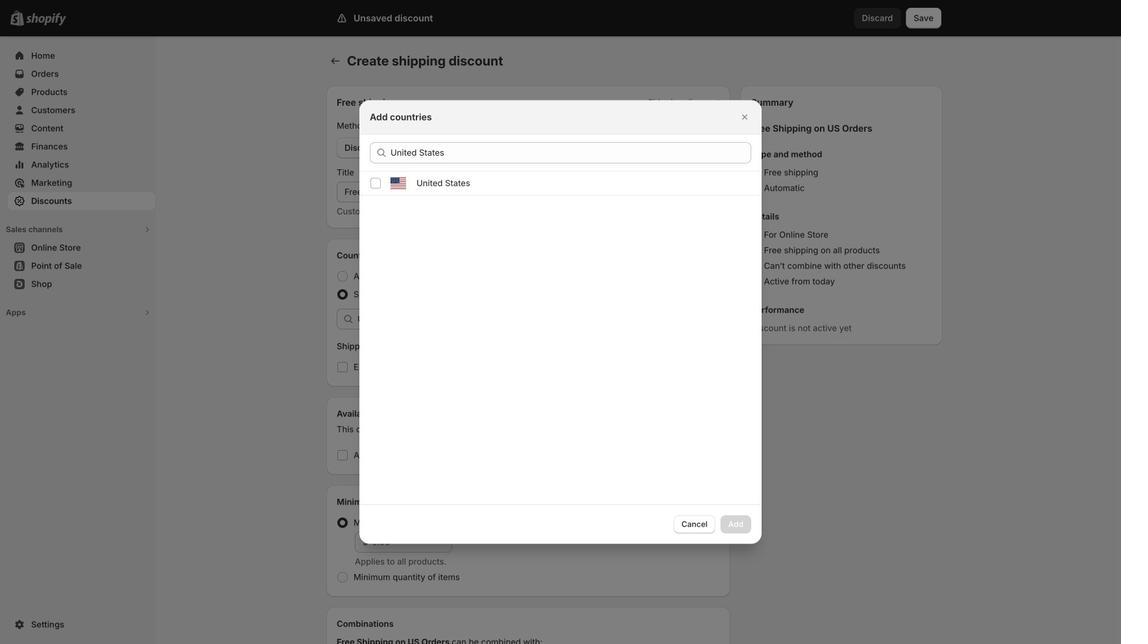 Task type: locate. For each thing, give the bounding box(es) containing it.
Search countries text field
[[391, 143, 752, 163]]

shopify image
[[26, 13, 66, 26]]

dialog
[[0, 100, 1122, 544]]



Task type: vqa. For each thing, say whether or not it's contained in the screenshot.
'To' to the right
no



